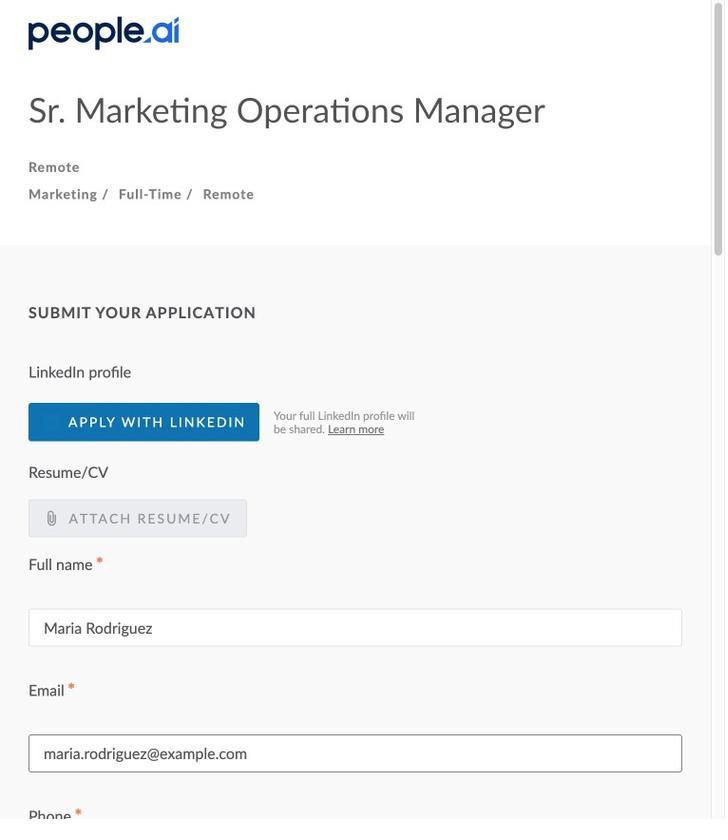 Task type: locate. For each thing, give the bounding box(es) containing it.
people.ai logo image
[[29, 17, 179, 50]]

None email field
[[29, 735, 682, 773]]

paperclip image
[[44, 511, 59, 526]]

None text field
[[29, 609, 682, 647]]



Task type: vqa. For each thing, say whether or not it's contained in the screenshot.
People.ai logo
yes



